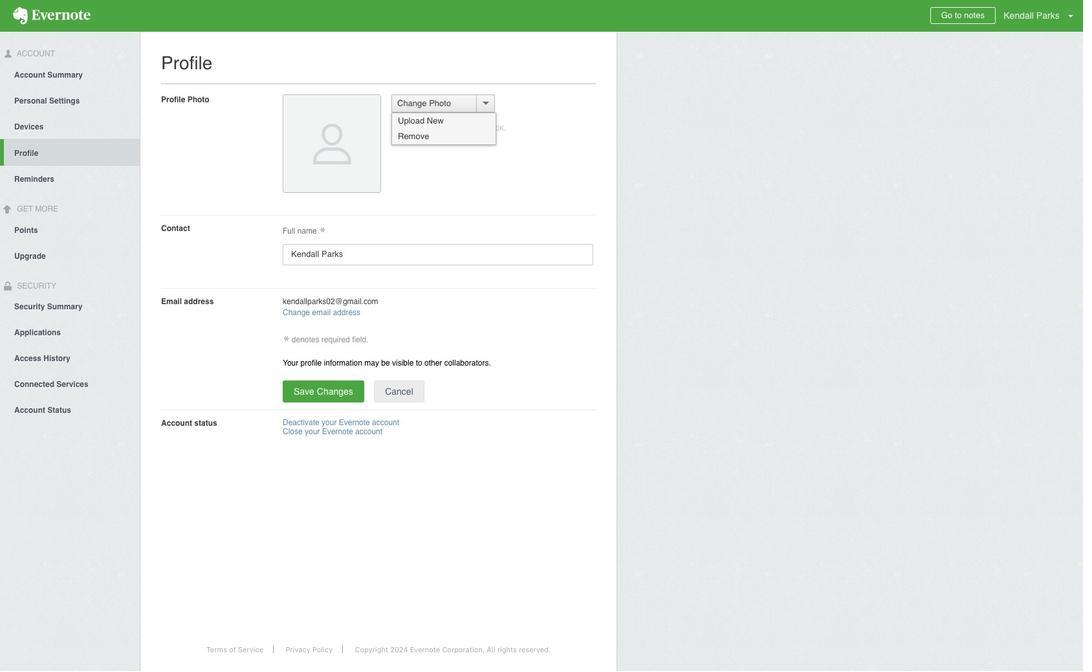 Task type: describe. For each thing, give the bounding box(es) containing it.
applications link
[[0, 319, 140, 345]]

access
[[14, 354, 41, 363]]

summary for security summary
[[47, 303, 82, 312]]

account for account
[[15, 49, 55, 58]]

full
[[283, 227, 295, 236]]

terms of service
[[206, 645, 263, 654]]

max
[[447, 124, 460, 133]]

devices
[[14, 122, 44, 131]]

collaborators.
[[445, 359, 491, 368]]

or
[[421, 124, 427, 133]]

privacy
[[286, 645, 310, 654]]

kendall parks
[[1004, 10, 1060, 21]]

upload new remove
[[398, 116, 444, 141]]

.jpg, .gif, or .png. max file size 700k.
[[392, 124, 506, 133]]

email
[[312, 308, 331, 317]]

account status
[[14, 406, 71, 415]]

get
[[17, 204, 33, 213]]

file
[[462, 124, 471, 133]]

denotes
[[292, 336, 319, 345]]

parks
[[1037, 10, 1060, 21]]

field.
[[352, 336, 369, 345]]

points link
[[0, 217, 140, 242]]

.gif,
[[407, 124, 419, 133]]

security for security summary
[[14, 303, 45, 312]]

1 horizontal spatial change
[[397, 98, 427, 108]]

other
[[425, 359, 442, 368]]

account for account status
[[161, 419, 192, 428]]

kendallparks02@gmail.com change email address
[[283, 297, 378, 317]]

denotes required field.
[[290, 336, 369, 345]]

devices link
[[0, 113, 140, 139]]

address inside kendallparks02@gmail.com change email address
[[333, 308, 361, 317]]

service
[[238, 645, 263, 654]]

1 horizontal spatial your
[[322, 418, 337, 427]]

remove
[[398, 131, 429, 141]]

personal settings link
[[0, 87, 140, 113]]

connected
[[14, 380, 54, 389]]

account for account summary
[[14, 70, 45, 79]]

email
[[161, 297, 182, 306]]

evernote for copyright
[[410, 645, 440, 654]]

account summary link
[[0, 61, 140, 87]]

profile link
[[4, 139, 140, 166]]

privacy policy link
[[276, 645, 343, 654]]

account status link
[[0, 397, 140, 423]]

name
[[298, 227, 317, 236]]

connected services link
[[0, 371, 140, 397]]

information
[[324, 359, 362, 368]]

0 horizontal spatial your
[[305, 427, 320, 437]]

security summary
[[14, 303, 82, 312]]

full name
[[283, 227, 319, 236]]

more
[[35, 204, 58, 213]]

reserved.
[[519, 645, 551, 654]]

corporation.
[[442, 645, 485, 654]]

required
[[322, 336, 350, 345]]

reminders
[[14, 175, 54, 184]]

0 vertical spatial address
[[184, 297, 214, 306]]

0 horizontal spatial to
[[416, 359, 423, 368]]

0 vertical spatial to
[[955, 10, 962, 20]]

security summary link
[[0, 293, 140, 319]]

account for account status
[[14, 406, 45, 415]]

Full name text field
[[283, 244, 594, 266]]

go to notes link
[[931, 7, 996, 24]]

go to notes
[[942, 10, 985, 20]]

.jpg,
[[392, 124, 405, 133]]

connected services
[[14, 380, 89, 389]]

your
[[283, 359, 299, 368]]

services
[[57, 380, 89, 389]]

change photo
[[397, 98, 451, 108]]

evernote link
[[0, 0, 104, 32]]

history
[[44, 354, 70, 363]]

700k.
[[488, 124, 506, 133]]

2024
[[390, 645, 408, 654]]

applications
[[14, 328, 61, 338]]

deactivate your evernote account close your evernote account
[[283, 418, 399, 437]]

profile for profile link
[[14, 149, 38, 158]]

of
[[229, 645, 236, 654]]



Task type: vqa. For each thing, say whether or not it's contained in the screenshot.
Shortcuts
no



Task type: locate. For each thing, give the bounding box(es) containing it.
close your evernote account link
[[283, 427, 383, 437]]

may
[[365, 359, 379, 368]]

security up security summary
[[15, 281, 56, 290]]

get more
[[15, 204, 58, 213]]

to right go
[[955, 10, 962, 20]]

summary up the personal settings link
[[47, 70, 83, 79]]

kendall parks link
[[1001, 0, 1084, 32]]

terms
[[206, 645, 227, 654]]

kendall
[[1004, 10, 1034, 21]]

close
[[283, 427, 303, 437]]

be
[[381, 359, 390, 368]]

0 horizontal spatial photo
[[188, 95, 210, 104]]

0 horizontal spatial change
[[283, 308, 310, 317]]

status
[[194, 419, 217, 428]]

kendallparks02@gmail.com
[[283, 297, 378, 306]]

account up personal at left top
[[14, 70, 45, 79]]

photo
[[188, 95, 210, 104], [429, 98, 451, 108]]

1 vertical spatial summary
[[47, 303, 82, 312]]

terms of service link
[[197, 645, 274, 654]]

change email address link
[[283, 308, 361, 317]]

account status
[[161, 419, 217, 428]]

profile
[[161, 52, 213, 73], [161, 95, 185, 104], [14, 149, 38, 158]]

0 vertical spatial summary
[[47, 70, 83, 79]]

points
[[14, 226, 38, 235]]

access history link
[[0, 345, 140, 371]]

evernote for deactivate
[[339, 418, 370, 427]]

account
[[372, 418, 399, 427], [355, 427, 383, 437]]

change inside kendallparks02@gmail.com change email address
[[283, 308, 310, 317]]

notes
[[965, 10, 985, 20]]

profile for profile photo
[[161, 95, 185, 104]]

upgrade link
[[0, 242, 140, 268]]

.png.
[[429, 124, 445, 133]]

your right close
[[305, 427, 320, 437]]

2 vertical spatial profile
[[14, 149, 38, 158]]

personal settings
[[14, 96, 80, 105]]

policy
[[313, 645, 333, 654]]

address right email
[[184, 297, 214, 306]]

0 horizontal spatial address
[[184, 297, 214, 306]]

reminders link
[[0, 166, 140, 191]]

photo for change photo
[[429, 98, 451, 108]]

profile inside profile link
[[14, 149, 38, 158]]

your profile information may be visible to other collaborators.
[[283, 359, 491, 368]]

privacy policy
[[286, 645, 333, 654]]

upgrade
[[14, 252, 46, 261]]

address down kendallparks02@gmail.com
[[333, 308, 361, 317]]

copyright 2024 evernote corporation. all rights reserved.
[[355, 645, 551, 654]]

security
[[15, 281, 56, 290], [14, 303, 45, 312]]

account
[[15, 49, 55, 58], [14, 70, 45, 79], [14, 406, 45, 415], [161, 419, 192, 428]]

change left email
[[283, 308, 310, 317]]

security for security
[[15, 281, 56, 290]]

settings
[[49, 96, 80, 105]]

security up applications
[[14, 303, 45, 312]]

0 vertical spatial change
[[397, 98, 427, 108]]

1 horizontal spatial address
[[333, 308, 361, 317]]

summary for account summary
[[47, 70, 83, 79]]

size
[[473, 124, 486, 133]]

change
[[397, 98, 427, 108], [283, 308, 310, 317]]

access history
[[14, 354, 70, 363]]

copyright
[[355, 645, 388, 654]]

address
[[184, 297, 214, 306], [333, 308, 361, 317]]

1 vertical spatial address
[[333, 308, 361, 317]]

your right deactivate
[[322, 418, 337, 427]]

summary
[[47, 70, 83, 79], [47, 303, 82, 312]]

summary up applications 'link'
[[47, 303, 82, 312]]

upload
[[398, 116, 425, 126]]

change up upload
[[397, 98, 427, 108]]

account summary
[[14, 70, 83, 79]]

visible
[[392, 359, 414, 368]]

1 vertical spatial change
[[283, 308, 310, 317]]

all
[[487, 645, 496, 654]]

evernote image
[[0, 7, 104, 25]]

contact
[[161, 224, 190, 233]]

photo for profile photo
[[188, 95, 210, 104]]

None submit
[[283, 381, 364, 403], [374, 381, 425, 403], [283, 381, 364, 403], [374, 381, 425, 403]]

to
[[955, 10, 962, 20], [416, 359, 423, 368]]

personal
[[14, 96, 47, 105]]

deactivate your evernote account link
[[283, 418, 399, 427]]

account down connected
[[14, 406, 45, 415]]

1 horizontal spatial photo
[[429, 98, 451, 108]]

email address
[[161, 297, 214, 306]]

to left other
[[416, 359, 423, 368]]

deactivate
[[283, 418, 320, 427]]

go
[[942, 10, 953, 20]]

1 vertical spatial security
[[14, 303, 45, 312]]

profile
[[301, 359, 322, 368]]

new
[[427, 116, 444, 126]]

evernote
[[339, 418, 370, 427], [322, 427, 353, 437], [410, 645, 440, 654]]

1 vertical spatial to
[[416, 359, 423, 368]]

your
[[322, 418, 337, 427], [305, 427, 320, 437]]

0 vertical spatial security
[[15, 281, 56, 290]]

1 vertical spatial profile
[[161, 95, 185, 104]]

rights
[[498, 645, 517, 654]]

account up account summary
[[15, 49, 55, 58]]

profile photo
[[161, 95, 210, 104]]

account left status
[[161, 419, 192, 428]]

0 vertical spatial profile
[[161, 52, 213, 73]]

1 horizontal spatial to
[[955, 10, 962, 20]]

status
[[47, 406, 71, 415]]



